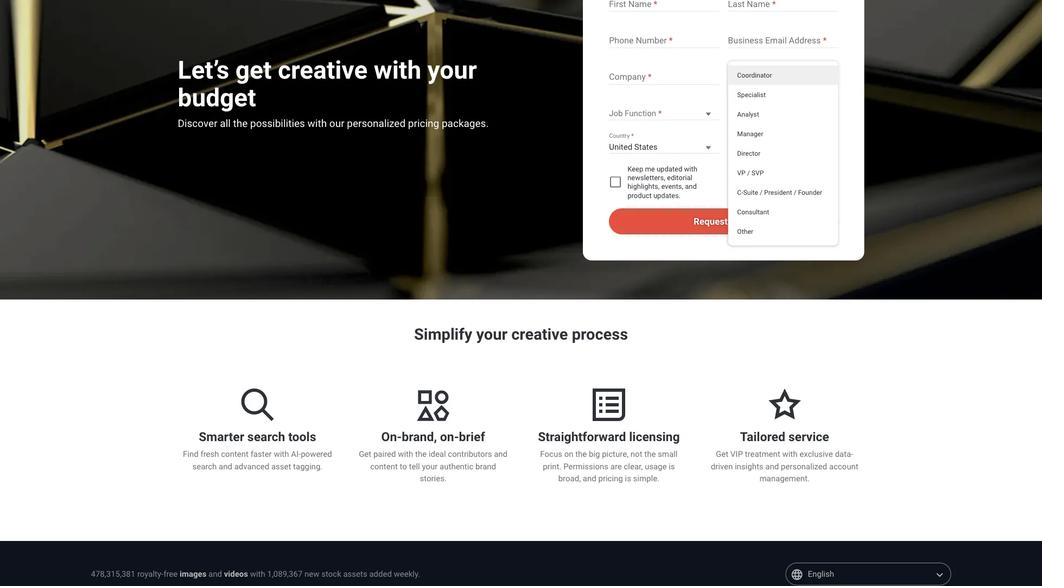 Task type: vqa. For each thing, say whether or not it's contained in the screenshot.
third the from the left
yes



Task type: locate. For each thing, give the bounding box(es) containing it.
1 get from the left
[[359, 449, 371, 459]]

and down fresh
[[219, 461, 232, 471]]

footer
[[0, 541, 1042, 586]]

the up usage
[[644, 449, 656, 459]]

get inside tailored service get vip treatment with exclusive data- driven insights and personalized account management.
[[716, 449, 728, 459]]

1 vertical spatial search
[[192, 461, 217, 471]]

exclusive
[[800, 449, 833, 459]]

creative for get
[[278, 56, 368, 85]]

1 vertical spatial content
[[370, 461, 398, 471]]

fresh
[[200, 449, 219, 459]]

pricing
[[598, 474, 623, 483]]

is
[[669, 461, 675, 471], [625, 474, 631, 483]]

content
[[221, 449, 249, 459], [370, 461, 398, 471]]

get left paired
[[359, 449, 371, 459]]

is down clear,
[[625, 474, 631, 483]]

keep me updated with newsletters, editorial highlights, events, and product updates.
[[627, 165, 697, 199]]

0 vertical spatial creative
[[278, 56, 368, 85]]

creative inside the let's get creative with your budget
[[278, 56, 368, 85]]

authentic
[[440, 461, 473, 471]]

vip
[[730, 449, 743, 459]]

small
[[658, 449, 678, 459]]

0 horizontal spatial search
[[192, 461, 217, 471]]

and
[[685, 182, 697, 191], [494, 449, 507, 459], [219, 461, 232, 471], [765, 461, 779, 471], [583, 474, 596, 483]]

get
[[359, 449, 371, 459], [716, 449, 728, 459]]

0 horizontal spatial creative
[[278, 56, 368, 85]]

updates.
[[653, 191, 681, 199]]

2 the from the left
[[575, 449, 587, 459]]

not
[[631, 449, 642, 459]]

3 the from the left
[[644, 449, 656, 459]]

videos link
[[224, 569, 248, 579]]

and inside straightforward licensing focus on the big picture, not the small print. permissions are clear, usage is broad, and pricing is simple.
[[583, 474, 596, 483]]

data-
[[835, 449, 853, 459]]

Company text field
[[609, 71, 719, 85]]

footer containing images
[[0, 541, 1042, 586]]

united
[[609, 142, 632, 151]]

1 the from the left
[[415, 449, 427, 459]]

let's get creative with your budget
[[178, 56, 477, 112]]

0 vertical spatial search
[[247, 429, 285, 444]]

picture,
[[602, 449, 629, 459]]

2 vertical spatial your
[[422, 461, 438, 471]]

search image
[[231, 378, 284, 430]]

straightforward
[[538, 429, 626, 444]]

*
[[631, 132, 634, 139]]

the
[[415, 449, 427, 459], [575, 449, 587, 459], [644, 449, 656, 459]]

product
[[627, 191, 652, 199]]

0 horizontal spatial is
[[625, 474, 631, 483]]

0 vertical spatial content
[[221, 449, 249, 459]]

the inside on-brand, on-brief get paired with the ideal contributors and content to tell your authentic brand stories.
[[415, 449, 427, 459]]

1 horizontal spatial content
[[370, 461, 398, 471]]

states
[[634, 142, 657, 151]]

and down treatment
[[765, 461, 779, 471]]

1 horizontal spatial the
[[575, 449, 587, 459]]

star image
[[759, 378, 811, 430]]

brief
[[459, 429, 485, 444]]

creative for your
[[511, 325, 568, 343]]

1 horizontal spatial is
[[669, 461, 675, 471]]

images link
[[180, 569, 206, 579]]

faster
[[251, 449, 272, 459]]

1 horizontal spatial creative
[[511, 325, 568, 343]]

tailored
[[740, 429, 785, 444]]

permissions
[[563, 461, 608, 471]]

the right on
[[575, 449, 587, 459]]

creative
[[278, 56, 368, 85], [511, 325, 568, 343]]

your
[[427, 56, 477, 85], [476, 325, 507, 343], [422, 461, 438, 471]]

1 horizontal spatial search
[[247, 429, 285, 444]]

simplify your creative process
[[414, 325, 628, 343]]

get
[[235, 56, 272, 85]]

with inside the let's get creative with your budget
[[374, 56, 421, 85]]

with
[[374, 56, 421, 85], [684, 165, 697, 173], [274, 449, 289, 459], [398, 449, 413, 459], [782, 449, 798, 459]]

1 horizontal spatial get
[[716, 449, 728, 459]]

focus
[[540, 449, 562, 459]]

and inside keep me updated with newsletters, editorial highlights, events, and product updates.
[[685, 182, 697, 191]]

is down small at the right bottom
[[669, 461, 675, 471]]

0 horizontal spatial the
[[415, 449, 427, 459]]

request quote button
[[609, 208, 838, 235]]

country *
[[609, 132, 634, 139]]

1 vertical spatial creative
[[511, 325, 568, 343]]

0 vertical spatial is
[[669, 461, 675, 471]]

search up faster
[[247, 429, 285, 444]]

budget
[[178, 83, 256, 112]]

2 horizontal spatial the
[[644, 449, 656, 459]]

and up brand
[[494, 449, 507, 459]]

content down paired
[[370, 461, 398, 471]]

personalized
[[781, 461, 827, 471]]

get inside on-brand, on-brief get paired with the ideal contributors and content to tell your authentic brand stories.
[[359, 449, 371, 459]]

0 vertical spatial your
[[427, 56, 477, 85]]

brand
[[475, 461, 496, 471]]

and down permissions at the right bottom of page
[[583, 474, 596, 483]]

on-brand, on-brief get paired with the ideal contributors and content to tell your authentic brand stories.
[[359, 429, 507, 483]]

search
[[247, 429, 285, 444], [192, 461, 217, 471]]

0 horizontal spatial content
[[221, 449, 249, 459]]

simple.
[[633, 474, 659, 483]]

search down fresh
[[192, 461, 217, 471]]

content up advanced
[[221, 449, 249, 459]]

2 get from the left
[[716, 449, 728, 459]]

get up driven
[[716, 449, 728, 459]]

process
[[572, 325, 628, 343]]

Business Email Address text field
[[728, 35, 838, 48]]

with inside smarter search tools find fresh content faster with ai-powered search and advanced asset tagging.
[[274, 449, 289, 459]]

tailored service get vip treatment with exclusive data- driven insights and personalized account management.
[[711, 429, 858, 483]]

clear,
[[624, 461, 643, 471]]

1 vertical spatial is
[[625, 474, 631, 483]]

First Name text field
[[609, 0, 719, 12]]

and down editorial
[[685, 182, 697, 191]]

0 horizontal spatial get
[[359, 449, 371, 459]]

contributors
[[448, 449, 492, 459]]

the up the tell
[[415, 449, 427, 459]]



Task type: describe. For each thing, give the bounding box(es) containing it.
Last Name text field
[[728, 0, 838, 12]]

powered
[[301, 449, 332, 459]]

with inside keep me updated with newsletters, editorial highlights, events, and product updates.
[[684, 165, 697, 173]]

ai-
[[291, 449, 301, 459]]

united states
[[609, 142, 657, 151]]

document image
[[583, 378, 635, 430]]

and inside on-brand, on-brief get paired with the ideal contributors and content to tell your authentic brand stories.
[[494, 449, 507, 459]]

big
[[589, 449, 600, 459]]

your inside on-brand, on-brief get paired with the ideal contributors and content to tell your authentic brand stories.
[[422, 461, 438, 471]]

editorial
[[667, 174, 692, 182]]

1 vertical spatial your
[[476, 325, 507, 343]]

tools
[[288, 429, 316, 444]]

broad,
[[558, 474, 581, 483]]

on-
[[440, 429, 459, 444]]

me
[[645, 165, 655, 173]]

country
[[609, 132, 630, 139]]

with inside on-brand, on-brief get paired with the ideal contributors and content to tell your authentic brand stories.
[[398, 449, 413, 459]]

tagging.
[[293, 461, 323, 471]]

events,
[[661, 182, 683, 191]]

print.
[[543, 461, 561, 471]]

content inside smarter search tools find fresh content faster with ai-powered search and advanced asset tagging.
[[221, 449, 249, 459]]

find
[[183, 449, 198, 459]]

with inside tailored service get vip treatment with exclusive data- driven insights and personalized account management.
[[782, 449, 798, 459]]

let's get creative with your budget banner
[[0, 0, 1042, 302]]

treatment
[[745, 449, 780, 459]]

advanced
[[234, 461, 269, 471]]

highlights,
[[627, 182, 660, 191]]

updated
[[657, 165, 682, 173]]

simplify
[[414, 325, 472, 343]]

your inside the let's get creative with your budget
[[427, 56, 477, 85]]

usage
[[645, 461, 667, 471]]

ideal
[[429, 449, 446, 459]]

let's
[[178, 56, 229, 85]]

tell
[[409, 461, 420, 471]]

management.
[[760, 474, 810, 483]]

and inside tailored service get vip treatment with exclusive data- driven insights and personalized account management.
[[765, 461, 779, 471]]

on-
[[381, 429, 402, 444]]

paired
[[373, 449, 396, 459]]

images
[[180, 569, 206, 579]]

blog image
[[407, 378, 459, 430]]

newsletters,
[[627, 174, 665, 182]]

smarter
[[199, 429, 244, 444]]

service
[[788, 429, 829, 444]]

smarter search tools find fresh content faster with ai-powered search and advanced asset tagging.
[[183, 429, 332, 471]]

request
[[694, 216, 728, 227]]

brand,
[[402, 429, 437, 444]]

keep
[[627, 165, 643, 173]]

licensing
[[629, 429, 680, 444]]

driven
[[711, 461, 733, 471]]

stories.
[[420, 474, 447, 483]]

on
[[564, 449, 573, 459]]

to
[[400, 461, 407, 471]]

content inside on-brand, on-brief get paired with the ideal contributors and content to tell your authentic brand stories.
[[370, 461, 398, 471]]

are
[[610, 461, 622, 471]]

straightforward licensing focus on the big picture, not the small print. permissions are clear, usage is broad, and pricing is simple.
[[538, 429, 680, 483]]

videos
[[224, 569, 248, 579]]

account
[[829, 461, 858, 471]]

asset
[[271, 461, 291, 471]]

insights
[[735, 461, 763, 471]]

and inside smarter search tools find fresh content faster with ai-powered search and advanced asset tagging.
[[219, 461, 232, 471]]

request quote
[[694, 216, 754, 227]]

quote
[[730, 216, 754, 227]]

Phone Number text field
[[609, 35, 719, 48]]



